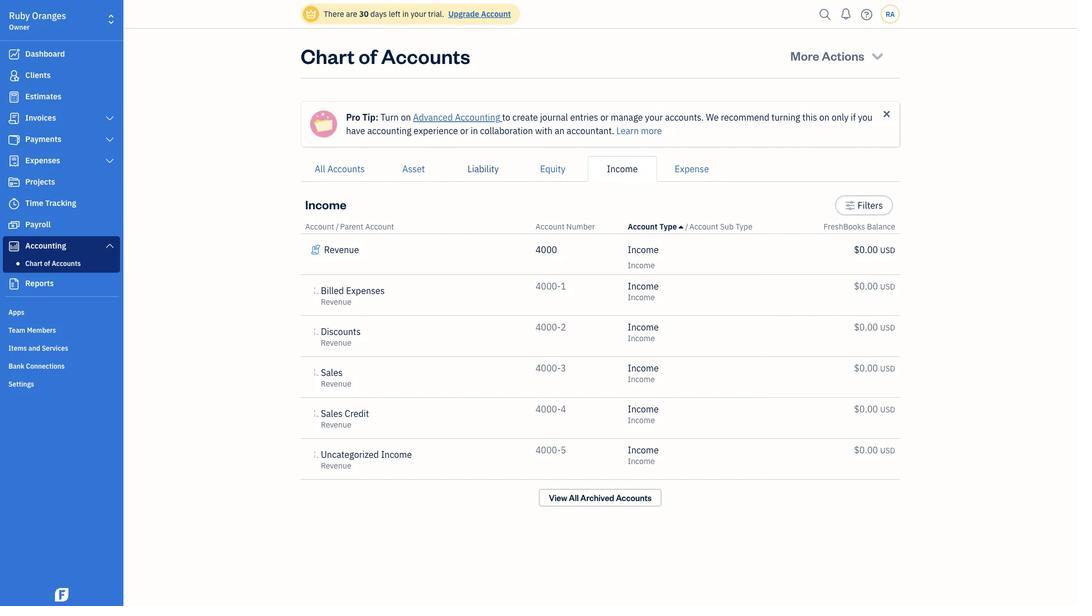 Task type: describe. For each thing, give the bounding box(es) containing it.
balance
[[867, 221, 896, 232]]

on inside to create journal entries or manage your accounts. we recommend turning this on only if  you have accounting experience or in collaboration with an accountant.
[[820, 111, 830, 123]]

income income for 5
[[628, 444, 659, 466]]

main element
[[0, 0, 152, 606]]

uncategorized income revenue
[[321, 449, 412, 471]]

4000- for 2
[[536, 321, 561, 333]]

go to help image
[[858, 6, 876, 23]]

client image
[[7, 70, 21, 81]]

chevrondown image
[[870, 48, 886, 63]]

estimates
[[25, 91, 61, 102]]

view all archived accounts
[[549, 492, 652, 503]]

learn more
[[617, 125, 662, 137]]

you
[[858, 111, 873, 123]]

freshbooks balance
[[824, 221, 896, 232]]

turning
[[772, 111, 801, 123]]

chart of accounts inside main element
[[25, 259, 81, 268]]

billed
[[321, 285, 344, 297]]

timer image
[[7, 198, 21, 209]]

learn
[[617, 125, 639, 137]]

projects
[[25, 176, 55, 187]]

payment image
[[7, 134, 21, 145]]

ra
[[886, 10, 895, 19]]

chart image
[[7, 241, 21, 252]]

chevron large down image for invoices
[[105, 114, 115, 123]]

team members link
[[3, 321, 120, 338]]

30
[[359, 9, 369, 19]]

have
[[346, 125, 365, 137]]

asset button
[[379, 156, 449, 182]]

an
[[555, 125, 565, 137]]

items and services link
[[3, 339, 120, 356]]

to create journal entries or manage your accounts. we recommend turning this on only if  you have accounting experience or in collaboration with an accountant.
[[346, 111, 873, 137]]

search image
[[817, 6, 834, 23]]

left
[[389, 9, 401, 19]]

$0.00 for 2
[[854, 321, 878, 333]]

bank connections
[[8, 361, 65, 370]]

0 vertical spatial chart
[[301, 42, 355, 69]]

chevron large down image for payments
[[105, 135, 115, 144]]

all accounts
[[315, 163, 365, 175]]

revenue down account / parent account
[[324, 244, 359, 256]]

income inside button
[[607, 163, 638, 175]]

more actions
[[791, 47, 865, 63]]

4000-4
[[536, 403, 566, 415]]

learn more link
[[617, 125, 662, 137]]

connections
[[26, 361, 65, 370]]

this
[[803, 111, 818, 123]]

4000-2
[[536, 321, 566, 333]]

view
[[549, 492, 567, 503]]

account for account type
[[628, 221, 658, 232]]

chevron large down image for accounting
[[105, 241, 115, 250]]

team members
[[8, 325, 56, 334]]

4000-3
[[536, 362, 566, 374]]

there are 30 days left in your trial. upgrade account
[[324, 9, 511, 19]]

upgrade account link
[[446, 9, 511, 19]]

4000
[[536, 244, 557, 256]]

turn
[[381, 111, 399, 123]]

money image
[[7, 219, 21, 231]]

4000-5
[[536, 444, 566, 456]]

chevron large down image for expenses
[[105, 157, 115, 166]]

$0.00 usd for 1
[[854, 280, 896, 292]]

$0.00 for 3
[[854, 362, 878, 374]]

account type
[[628, 221, 677, 232]]

sub
[[720, 221, 734, 232]]

income income for 2
[[628, 321, 659, 343]]

revenue up sales credit revenue
[[321, 379, 352, 389]]

invoices
[[25, 113, 56, 123]]

sales for sales
[[321, 367, 343, 379]]

4000- for 5
[[536, 444, 561, 456]]

tracking
[[45, 198, 76, 208]]

estimate image
[[7, 91, 21, 103]]

settings image
[[845, 199, 856, 212]]

1
[[561, 280, 566, 292]]

close image
[[882, 109, 892, 119]]

manage
[[611, 111, 643, 123]]

accounts down there are 30 days left in your trial. upgrade account
[[381, 42, 470, 69]]

to
[[502, 111, 511, 123]]

liability
[[468, 163, 499, 175]]

payroll link
[[3, 215, 120, 235]]

payments
[[25, 134, 61, 144]]

3
[[561, 362, 566, 374]]

ruby
[[9, 10, 30, 22]]

uncategorized
[[321, 449, 379, 460]]

dashboard image
[[7, 49, 21, 60]]

income income for 4
[[628, 403, 659, 425]]

more actions button
[[781, 42, 896, 69]]

1 / from the left
[[336, 221, 339, 232]]

settings
[[8, 379, 34, 388]]

settings link
[[3, 375, 120, 392]]

account sub type
[[690, 221, 753, 232]]

accounts inside main element
[[52, 259, 81, 268]]

advanced
[[413, 111, 453, 123]]

liability button
[[449, 156, 518, 182]]

sales revenue
[[321, 367, 352, 389]]

account for account number
[[536, 221, 565, 232]]

dashboard
[[25, 49, 65, 59]]

filters
[[858, 199, 883, 211]]

items and services
[[8, 343, 68, 352]]

ra button
[[881, 4, 900, 24]]

more
[[641, 125, 662, 137]]

$0.00 for 5
[[854, 444, 878, 456]]

asset
[[403, 163, 425, 175]]

freshbooks image
[[53, 588, 71, 602]]

accounting link
[[3, 236, 120, 256]]

entries
[[570, 111, 598, 123]]

0 horizontal spatial in
[[402, 9, 409, 19]]

4000- for 4
[[536, 403, 561, 415]]

$0.00 usd for 5
[[854, 444, 896, 456]]

expenses inside main element
[[25, 155, 60, 166]]

discounts revenue
[[321, 326, 361, 348]]

revenue inside uncategorized income revenue
[[321, 460, 352, 471]]

team
[[8, 325, 25, 334]]

create
[[513, 111, 538, 123]]

0 vertical spatial accounting
[[455, 111, 500, 123]]

payroll
[[25, 219, 51, 230]]

account type button
[[628, 221, 684, 232]]

4000-1
[[536, 280, 566, 292]]

project image
[[7, 177, 21, 188]]

revenue inside sales credit revenue
[[321, 419, 352, 430]]

billed expenses revenue
[[321, 285, 385, 307]]

upgrade
[[448, 9, 479, 19]]

0 vertical spatial chart of accounts
[[301, 42, 470, 69]]

items
[[8, 343, 27, 352]]

payments link
[[3, 130, 120, 150]]



Task type: locate. For each thing, give the bounding box(es) containing it.
0 vertical spatial of
[[359, 42, 377, 69]]

1 vertical spatial chevron large down image
[[105, 157, 115, 166]]

collaboration
[[480, 125, 533, 137]]

0 horizontal spatial accounting
[[25, 240, 66, 251]]

experience
[[414, 125, 458, 137]]

6 $0.00 usd from the top
[[854, 444, 896, 456]]

0 vertical spatial or
[[601, 111, 609, 123]]

$0.00 usd for 2
[[854, 321, 896, 333]]

expense image
[[7, 155, 21, 167]]

your for trial.
[[411, 9, 426, 19]]

usd
[[880, 245, 896, 255], [880, 281, 896, 292], [880, 322, 896, 333], [880, 363, 896, 374], [880, 404, 896, 415], [880, 445, 896, 456]]

4 $0.00 usd from the top
[[854, 362, 896, 374]]

all inside view all archived accounts link
[[569, 492, 579, 503]]

account for account sub type
[[690, 221, 718, 232]]

1 chevron large down image from the top
[[105, 114, 115, 123]]

account right caretup "icon"
[[690, 221, 718, 232]]

income
[[607, 163, 638, 175], [305, 196, 347, 212], [628, 244, 659, 256], [628, 260, 655, 270], [628, 280, 659, 292], [628, 292, 655, 302], [628, 321, 659, 333], [628, 333, 655, 343], [628, 362, 659, 374], [628, 374, 655, 384], [628, 403, 659, 415], [628, 415, 655, 425], [628, 444, 659, 456], [381, 449, 412, 460], [628, 456, 655, 466]]

1 horizontal spatial on
[[820, 111, 830, 123]]

2 chevron large down image from the top
[[105, 157, 115, 166]]

1 horizontal spatial chart of accounts
[[301, 42, 470, 69]]

4
[[561, 403, 566, 415]]

income inside uncategorized income revenue
[[381, 449, 412, 460]]

0 horizontal spatial chart of accounts
[[25, 259, 81, 268]]

expenses link
[[3, 151, 120, 171]]

1 vertical spatial chart
[[25, 259, 42, 268]]

are
[[346, 9, 357, 19]]

0 vertical spatial in
[[402, 9, 409, 19]]

2 income income from the top
[[628, 280, 659, 302]]

revenue down sales credit revenue
[[321, 460, 352, 471]]

chart of accounts link
[[5, 256, 118, 270]]

in right the left on the top left of the page
[[402, 9, 409, 19]]

reports
[[25, 278, 54, 288]]

invoice image
[[7, 113, 21, 124]]

expense button
[[657, 156, 727, 182]]

1 horizontal spatial expenses
[[346, 285, 385, 297]]

1 horizontal spatial of
[[359, 42, 377, 69]]

on right this
[[820, 111, 830, 123]]

sales credit revenue
[[321, 408, 369, 430]]

more
[[791, 47, 820, 63]]

4000- for 1
[[536, 280, 561, 292]]

0 vertical spatial your
[[411, 9, 426, 19]]

expenses inside billed expenses revenue
[[346, 285, 385, 297]]

revenue inside billed expenses revenue
[[321, 297, 352, 307]]

2 usd from the top
[[880, 281, 896, 292]]

of up reports
[[44, 259, 50, 268]]

report image
[[7, 278, 21, 290]]

account number
[[536, 221, 595, 232]]

1 vertical spatial all
[[569, 492, 579, 503]]

$0.00 for 4
[[854, 403, 878, 415]]

1 vertical spatial accounting
[[25, 240, 66, 251]]

or up the accountant.
[[601, 111, 609, 123]]

freshbooks
[[824, 221, 865, 232]]

in
[[402, 9, 409, 19], [471, 125, 478, 137]]

chart of accounts
[[301, 42, 470, 69], [25, 259, 81, 268]]

1 usd from the top
[[880, 245, 896, 255]]

chart of accounts down accounting link
[[25, 259, 81, 268]]

clients
[[25, 70, 51, 80]]

0 horizontal spatial /
[[336, 221, 339, 232]]

account for account / parent account
[[305, 221, 334, 232]]

on right turn
[[401, 111, 411, 123]]

1 vertical spatial of
[[44, 259, 50, 268]]

income income for 1
[[628, 280, 659, 302]]

chevron large down image
[[105, 114, 115, 123], [105, 157, 115, 166]]

chart down there
[[301, 42, 355, 69]]

your inside to create journal entries or manage your accounts. we recommend turning this on only if  you have accounting experience or in collaboration with an accountant.
[[645, 111, 663, 123]]

actions
[[822, 47, 865, 63]]

members
[[27, 325, 56, 334]]

with
[[535, 125, 553, 137]]

1 vertical spatial sales
[[321, 408, 343, 419]]

of inside main element
[[44, 259, 50, 268]]

chart up reports
[[25, 259, 42, 268]]

2
[[561, 321, 566, 333]]

accountant.
[[567, 125, 614, 137]]

2 type from the left
[[736, 221, 753, 232]]

0 vertical spatial chevron large down image
[[105, 114, 115, 123]]

1 4000- from the top
[[536, 280, 561, 292]]

0 vertical spatial chevron large down image
[[105, 135, 115, 144]]

revenue inside discounts revenue
[[321, 338, 352, 348]]

invoices link
[[3, 108, 120, 129]]

chevron large down image
[[105, 135, 115, 144], [105, 241, 115, 250]]

5 income income from the top
[[628, 403, 659, 425]]

type
[[660, 221, 677, 232], [736, 221, 753, 232]]

accounting down payroll
[[25, 240, 66, 251]]

4 usd from the top
[[880, 363, 896, 374]]

all
[[315, 163, 325, 175], [569, 492, 579, 503]]

chart
[[301, 42, 355, 69], [25, 259, 42, 268]]

your up more
[[645, 111, 663, 123]]

accounting inside accounting link
[[25, 240, 66, 251]]

1 vertical spatial your
[[645, 111, 663, 123]]

dashboard link
[[3, 44, 120, 65]]

on
[[401, 111, 411, 123], [820, 111, 830, 123]]

chevron large down image inside expenses link
[[105, 157, 115, 166]]

and
[[28, 343, 40, 352]]

1 $0.00 from the top
[[854, 244, 878, 256]]

accounts down have
[[328, 163, 365, 175]]

type left caretup "icon"
[[660, 221, 677, 232]]

4 4000- from the top
[[536, 403, 561, 415]]

account right parent
[[365, 221, 394, 232]]

3 income income from the top
[[628, 321, 659, 343]]

sales for sales credit
[[321, 408, 343, 419]]

discounts
[[321, 326, 361, 338]]

revenue up the sales revenue
[[321, 338, 352, 348]]

3 usd from the top
[[880, 322, 896, 333]]

accounts down accounting link
[[52, 259, 81, 268]]

1 horizontal spatial your
[[645, 111, 663, 123]]

0 horizontal spatial chart
[[25, 259, 42, 268]]

sales inside the sales revenue
[[321, 367, 343, 379]]

advanced accounting link
[[413, 111, 502, 123]]

1 horizontal spatial in
[[471, 125, 478, 137]]

all accounts button
[[301, 156, 379, 182]]

account left parent
[[305, 221, 334, 232]]

1 vertical spatial chart of accounts
[[25, 259, 81, 268]]

revenue up uncategorized
[[321, 419, 352, 430]]

$0.00 usd for 4
[[854, 403, 896, 415]]

6 $0.00 from the top
[[854, 444, 878, 456]]

4 income income from the top
[[628, 362, 659, 384]]

your for accounts.
[[645, 111, 663, 123]]

tip:
[[363, 111, 379, 123]]

2 / from the left
[[685, 221, 688, 232]]

1 vertical spatial in
[[471, 125, 478, 137]]

accounting
[[367, 125, 412, 137]]

6 income income from the top
[[628, 444, 659, 466]]

4000- down '4000' at top
[[536, 280, 561, 292]]

your left trial.
[[411, 9, 426, 19]]

if
[[851, 111, 856, 123]]

0 vertical spatial sales
[[321, 367, 343, 379]]

accounting
[[455, 111, 500, 123], [25, 240, 66, 251]]

1 chevron large down image from the top
[[105, 135, 115, 144]]

1 income income from the top
[[628, 244, 659, 270]]

time
[[25, 198, 43, 208]]

chart of accounts down days
[[301, 42, 470, 69]]

2 $0.00 usd from the top
[[854, 280, 896, 292]]

$0.00 usd
[[854, 244, 896, 256], [854, 280, 896, 292], [854, 321, 896, 333], [854, 362, 896, 374], [854, 403, 896, 415], [854, 444, 896, 456]]

4 $0.00 from the top
[[854, 362, 878, 374]]

2 sales from the top
[[321, 408, 343, 419]]

1 vertical spatial or
[[460, 125, 469, 137]]

chevron large down image up chart of accounts link
[[105, 241, 115, 250]]

account left caretup "icon"
[[628, 221, 658, 232]]

all inside all accounts 'button'
[[315, 163, 325, 175]]

bank
[[8, 361, 24, 370]]

1 $0.00 usd from the top
[[854, 244, 896, 256]]

or down advanced accounting link
[[460, 125, 469, 137]]

view all archived accounts link
[[539, 489, 662, 507]]

4000- for 3
[[536, 362, 561, 374]]

chevron large down image down estimates link at top
[[105, 114, 115, 123]]

usd for 3
[[880, 363, 896, 374]]

6 usd from the top
[[880, 445, 896, 456]]

apps
[[8, 308, 24, 317]]

number
[[567, 221, 595, 232]]

5 usd from the top
[[880, 404, 896, 415]]

chevron large down image up projects link
[[105, 157, 115, 166]]

account right upgrade
[[481, 9, 511, 19]]

3 4000- from the top
[[536, 362, 561, 374]]

1 vertical spatial expenses
[[346, 285, 385, 297]]

$0.00 for 1
[[854, 280, 878, 292]]

/ right caretup "icon"
[[685, 221, 688, 232]]

owner
[[9, 22, 30, 31]]

crown image
[[305, 8, 317, 20]]

1 horizontal spatial chart
[[301, 42, 355, 69]]

1 horizontal spatial accounting
[[455, 111, 500, 123]]

services
[[42, 343, 68, 352]]

1 horizontal spatial /
[[685, 221, 688, 232]]

of down 30
[[359, 42, 377, 69]]

accounts right archived
[[616, 492, 652, 503]]

revenue
[[324, 244, 359, 256], [321, 297, 352, 307], [321, 338, 352, 348], [321, 379, 352, 389], [321, 419, 352, 430], [321, 460, 352, 471]]

notifications image
[[837, 3, 855, 25]]

$0.00
[[854, 244, 878, 256], [854, 280, 878, 292], [854, 321, 878, 333], [854, 362, 878, 374], [854, 403, 878, 415], [854, 444, 878, 456]]

expense
[[675, 163, 709, 175]]

income button
[[588, 156, 657, 182]]

accounting left the to
[[455, 111, 500, 123]]

sales left credit
[[321, 408, 343, 419]]

only
[[832, 111, 849, 123]]

0 horizontal spatial expenses
[[25, 155, 60, 166]]

5 $0.00 from the top
[[854, 403, 878, 415]]

2 $0.00 from the top
[[854, 280, 878, 292]]

chart inside main element
[[25, 259, 42, 268]]

2 4000- from the top
[[536, 321, 561, 333]]

sales down discounts revenue
[[321, 367, 343, 379]]

usd for 5
[[880, 445, 896, 456]]

chevron large down image inside accounting link
[[105, 241, 115, 250]]

income income for 3
[[628, 362, 659, 384]]

usd for 4
[[880, 404, 896, 415]]

filters button
[[835, 195, 893, 215]]

pro
[[346, 111, 360, 123]]

1 horizontal spatial all
[[569, 492, 579, 503]]

5 $0.00 usd from the top
[[854, 403, 896, 415]]

1 horizontal spatial type
[[736, 221, 753, 232]]

4000- up 4000-5
[[536, 403, 561, 415]]

time tracking link
[[3, 194, 120, 214]]

revenue up discounts
[[321, 297, 352, 307]]

chevron large down image up expenses link
[[105, 135, 115, 144]]

accounts inside 'button'
[[328, 163, 365, 175]]

5 4000- from the top
[[536, 444, 561, 456]]

caretup image
[[679, 222, 684, 231]]

usd for 1
[[880, 281, 896, 292]]

there
[[324, 9, 344, 19]]

expenses right billed
[[346, 285, 385, 297]]

1 type from the left
[[660, 221, 677, 232]]

0 horizontal spatial type
[[660, 221, 677, 232]]

0 horizontal spatial your
[[411, 9, 426, 19]]

1 horizontal spatial or
[[601, 111, 609, 123]]

0 horizontal spatial or
[[460, 125, 469, 137]]

in inside to create journal entries or manage your accounts. we recommend turning this on only if  you have accounting experience or in collaboration with an accountant.
[[471, 125, 478, 137]]

sales inside sales credit revenue
[[321, 408, 343, 419]]

3 $0.00 usd from the top
[[854, 321, 896, 333]]

equity
[[540, 163, 566, 175]]

/ left parent
[[336, 221, 339, 232]]

expenses down payments at top left
[[25, 155, 60, 166]]

1 vertical spatial chevron large down image
[[105, 241, 115, 250]]

0 horizontal spatial of
[[44, 259, 50, 268]]

0 horizontal spatial all
[[315, 163, 325, 175]]

type right sub
[[736, 221, 753, 232]]

projects link
[[3, 172, 120, 192]]

$0.00 usd for 3
[[854, 362, 896, 374]]

3 $0.00 from the top
[[854, 321, 878, 333]]

4000- down 4000-2
[[536, 362, 561, 374]]

1 on from the left
[[401, 111, 411, 123]]

usd for 2
[[880, 322, 896, 333]]

pro tip: turn on advanced accounting
[[346, 111, 500, 123]]

1 sales from the top
[[321, 367, 343, 379]]

4000- down "4000-4"
[[536, 444, 561, 456]]

we
[[706, 111, 719, 123]]

in down advanced accounting link
[[471, 125, 478, 137]]

2 on from the left
[[820, 111, 830, 123]]

0 vertical spatial expenses
[[25, 155, 60, 166]]

0 vertical spatial all
[[315, 163, 325, 175]]

your
[[411, 9, 426, 19], [645, 111, 663, 123]]

2 chevron large down image from the top
[[105, 241, 115, 250]]

0 horizontal spatial on
[[401, 111, 411, 123]]

accounts.
[[665, 111, 704, 123]]

bank connections link
[[3, 357, 120, 374]]

clients link
[[3, 66, 120, 86]]

4000- up 4000-3
[[536, 321, 561, 333]]

archived
[[581, 492, 614, 503]]

account up '4000' at top
[[536, 221, 565, 232]]



Task type: vqa. For each thing, say whether or not it's contained in the screenshot.
General Ledger A complete record of your transactions to help you prepare financial statements
no



